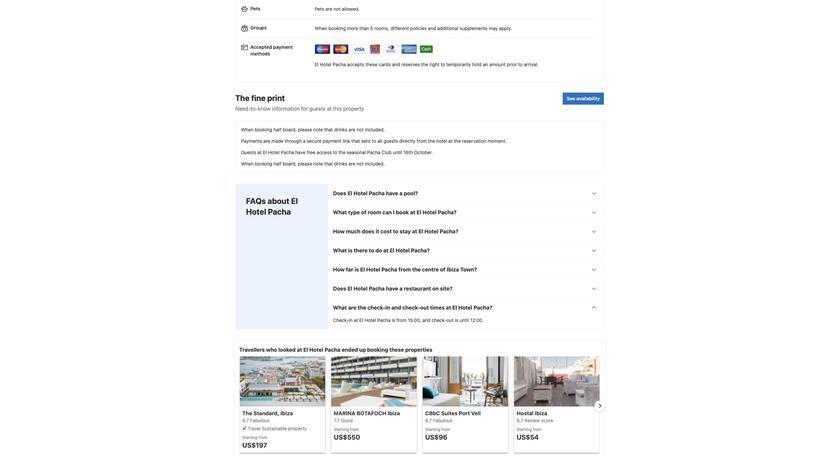 Task type: describe. For each thing, give the bounding box(es) containing it.
and right cards
[[392, 62, 400, 67]]

see availability
[[567, 96, 600, 102]]

2 note from the top
[[313, 161, 323, 167]]

1 note from the top
[[313, 127, 323, 133]]

how for how much does it cost to stay at el hotel pacha?
[[333, 229, 345, 235]]

the for the standard, ibiza
[[242, 411, 252, 417]]

hotel inside does el hotel pacha have a restaurant on site? dropdown button
[[354, 286, 368, 292]]

travellers who looked at el hotel pacha ended up booking these properties
[[239, 348, 432, 354]]

1 horizontal spatial check-
[[402, 305, 420, 311]]

from inside starting from us$54
[[533, 428, 542, 433]]

what are the check-in and check-out times at el hotel pacha?
[[333, 305, 492, 311]]

what for what is there to do at el hotel pacha?
[[333, 248, 347, 254]]

pacha inside faqs about el hotel pacha
[[268, 208, 291, 217]]

how much does it cost to stay at el hotel pacha?
[[333, 229, 459, 235]]

booking left more
[[329, 25, 346, 31]]

payments
[[241, 139, 262, 144]]

policies
[[410, 25, 427, 31]]

15:00,
[[408, 318, 421, 324]]

travellers
[[239, 348, 265, 354]]

looked
[[278, 348, 296, 354]]

el right times
[[452, 305, 457, 311]]

does for does el hotel pacha have a restaurant on site?
[[333, 286, 346, 292]]

on
[[432, 286, 439, 292]]

town?
[[460, 267, 477, 273]]

pets are not allowed.
[[315, 6, 360, 12]]

vell
[[471, 411, 481, 417]]

a for does el hotel pacha have a restaurant on site?
[[400, 286, 403, 292]]

at right hotel
[[448, 139, 453, 144]]

0 vertical spatial when
[[315, 25, 327, 31]]

starting for us$54
[[517, 428, 532, 433]]

can
[[383, 210, 392, 216]]

there
[[354, 248, 368, 254]]

hotel inside what are the check-in and check-out times at el hotel pacha? dropdown button
[[458, 305, 472, 311]]

accordion control element
[[327, 184, 604, 330]]

1 vertical spatial when
[[241, 127, 254, 133]]

does el hotel pacha have a pool? button
[[328, 184, 604, 203]]

accepts
[[347, 62, 364, 67]]

2 drinks from the top
[[334, 161, 347, 167]]

us$54
[[517, 434, 539, 442]]

el right check-
[[359, 318, 363, 324]]

faqs about el hotel pacha
[[246, 197, 298, 217]]

the fine print need-to-know information for guests at this property
[[235, 94, 364, 112]]

see
[[567, 96, 575, 102]]

what type of room can i book at el hotel pacha? button
[[328, 204, 604, 222]]

el down far
[[348, 286, 352, 292]]

about
[[268, 197, 289, 206]]

2 half from the top
[[273, 161, 281, 167]]

how for how far is el hotel pacha from the centre of ibiza town?
[[333, 267, 345, 273]]

diners club image
[[383, 44, 399, 54]]

1 vertical spatial that
[[351, 139, 360, 144]]

book
[[396, 210, 409, 216]]

are for pets
[[326, 6, 332, 12]]

is left there
[[348, 248, 353, 254]]

different
[[391, 25, 409, 31]]

more
[[347, 25, 358, 31]]

supplements
[[460, 25, 488, 31]]

allowed.
[[342, 6, 360, 12]]

1 half from the top
[[273, 127, 281, 133]]

starting from us$550
[[334, 428, 360, 442]]

times
[[430, 305, 445, 311]]

additional
[[437, 25, 459, 31]]

cash
[[422, 47, 431, 52]]

up
[[359, 348, 366, 354]]

accepted
[[250, 44, 272, 50]]

the inside how far is el hotel pacha from the centre of ibiza town? dropdown button
[[412, 267, 421, 273]]

0 vertical spatial have
[[295, 150, 306, 156]]

reserves
[[401, 62, 420, 67]]

hostal ibiza 6.7 review score
[[517, 411, 553, 424]]

suites
[[441, 411, 458, 417]]

pacha? up how much does it cost to stay at el hotel pacha? dropdown button
[[438, 210, 457, 216]]

much
[[346, 229, 361, 235]]

and right policies
[[428, 25, 436, 31]]

0 horizontal spatial in
[[349, 318, 353, 324]]

at inside the fine print need-to-know information for guests at this property
[[327, 106, 332, 112]]

at right stay at the left bottom of page
[[412, 229, 417, 235]]

booking up the payments
[[255, 127, 272, 133]]

check-
[[333, 318, 349, 324]]

marina botafoch ibiza 7.7 good
[[334, 411, 400, 424]]

do
[[375, 248, 382, 254]]

from inside starting from us$197
[[259, 436, 267, 441]]

to right access
[[333, 150, 337, 156]]

right
[[430, 62, 440, 67]]

from up october.
[[417, 139, 427, 144]]

starting from us$197
[[242, 436, 267, 450]]

restaurant
[[404, 286, 431, 292]]

how much does it cost to stay at el hotel pacha? button
[[328, 223, 604, 241]]

methods
[[250, 51, 270, 57]]

2 vertical spatial not
[[357, 161, 364, 167]]

us$550
[[334, 434, 360, 442]]

us$197
[[242, 442, 267, 450]]

hotel inside how much does it cost to stay at el hotel pacha? dropdown button
[[425, 229, 439, 235]]

availability
[[576, 96, 600, 102]]

are for what
[[348, 305, 357, 311]]

1 included. from the top
[[365, 127, 385, 133]]

starting from us$54
[[517, 428, 542, 442]]

does for does el hotel pacha have a pool?
[[333, 191, 346, 197]]

pacha? up centre
[[411, 248, 430, 254]]

1 horizontal spatial guests
[[384, 139, 398, 144]]

maestro image
[[315, 44, 330, 54]]

properties
[[405, 348, 432, 354]]

than
[[359, 25, 369, 31]]

have for does el hotel pacha have a pool?
[[386, 191, 398, 197]]

1 vertical spatial these
[[389, 348, 404, 354]]

access
[[317, 150, 332, 156]]

ibiza inside hostal ibiza 6.7 review score
[[535, 411, 547, 417]]

information
[[272, 106, 300, 112]]

starting for us$550
[[334, 428, 349, 433]]

to inside how much does it cost to stay at el hotel pacha? dropdown button
[[393, 229, 398, 235]]

mastercard image
[[333, 44, 349, 54]]

is right far
[[355, 267, 359, 273]]

el right far
[[360, 267, 365, 273]]

groups
[[250, 25, 267, 31]]

hotel inside the does el hotel pacha have a pool? dropdown button
[[354, 191, 368, 197]]

may
[[489, 25, 498, 31]]

of inside how far is el hotel pacha from the centre of ibiza town? dropdown button
[[440, 267, 445, 273]]

what is there to do at el hotel pacha?
[[333, 248, 430, 254]]

hotel inside faqs about el hotel pacha
[[246, 208, 266, 217]]

hotel inside what is there to do at el hotel pacha? dropdown button
[[396, 248, 410, 254]]

payment inside accepted payment methods
[[273, 44, 293, 50]]

1 horizontal spatial out
[[447, 318, 454, 324]]

what for what type of room can i book at el hotel pacha?
[[333, 210, 347, 216]]

2 board, from the top
[[283, 161, 297, 167]]

what type of room can i book at el hotel pacha?
[[333, 210, 457, 216]]

the inside what are the check-in and check-out times at el hotel pacha? dropdown button
[[358, 305, 366, 311]]

free
[[307, 150, 315, 156]]

region containing us$550
[[234, 357, 605, 456]]

us$96
[[425, 434, 448, 442]]

does el hotel pacha have a restaurant on site?
[[333, 286, 453, 292]]

fine
[[251, 94, 266, 103]]

cbbc suites port vell 8.7 fabulous
[[425, 411, 481, 424]]

ibiza inside marina botafoch ibiza 7.7 good
[[388, 411, 400, 417]]

does
[[362, 229, 374, 235]]

el right looked
[[303, 348, 308, 354]]

pets for pets are not allowed.
[[315, 6, 324, 12]]

property inside the fine print need-to-know information for guests at this property
[[343, 106, 364, 112]]

accepted payment methods
[[250, 44, 293, 57]]

a for does el hotel pacha have a pool?
[[400, 191, 403, 197]]

el right stay at the left bottom of page
[[419, 229, 423, 235]]

at right check-
[[354, 318, 358, 324]]

to right the prior
[[518, 62, 523, 67]]

hotel
[[436, 139, 447, 144]]

are down 'seasonal'
[[349, 161, 355, 167]]



Task type: vqa. For each thing, say whether or not it's contained in the screenshot.
product
no



Task type: locate. For each thing, give the bounding box(es) containing it.
0 vertical spatial a
[[303, 139, 306, 144]]

are left made
[[263, 139, 270, 144]]

1 vertical spatial a
[[400, 191, 403, 197]]

out down what are the check-in and check-out times at el hotel pacha? dropdown button
[[447, 318, 454, 324]]

1 horizontal spatial payment
[[323, 139, 341, 144]]

8.7 fabulous down cbbc
[[425, 419, 453, 424]]

1 vertical spatial drinks
[[334, 161, 347, 167]]

from up us$550
[[350, 428, 359, 433]]

property right this
[[343, 106, 364, 112]]

1 vertical spatial please
[[298, 161, 312, 167]]

rooms,
[[374, 25, 389, 31]]

see availability button
[[563, 93, 604, 105]]

print
[[267, 94, 285, 103]]

1 8.7 fabulous from the left
[[242, 419, 270, 424]]

pets up the groups
[[250, 6, 260, 11]]

2 vertical spatial when
[[241, 161, 254, 167]]

guests right "all"
[[384, 139, 398, 144]]

to inside what is there to do at el hotel pacha? dropdown button
[[369, 248, 374, 254]]

the standard, ibiza 8.7 fabulous
[[242, 411, 293, 424]]

to left do
[[369, 248, 374, 254]]

starting inside 'starting from us$550'
[[334, 428, 349, 433]]

cards
[[379, 62, 391, 67]]

from inside 'starting from us$550'
[[350, 428, 359, 433]]

0 horizontal spatial out
[[420, 305, 429, 311]]

faqs
[[246, 197, 266, 206]]

ibiza
[[447, 267, 459, 273], [280, 411, 293, 417], [388, 411, 400, 417], [535, 411, 547, 417]]

2 how from the top
[[333, 267, 345, 273]]

drinks down 'guests at el hotel pacha have free access to the seasonal pacha club until 16th october.' on the top of the page
[[334, 161, 347, 167]]

drinks up link at the left of page
[[334, 127, 347, 133]]

out left times
[[420, 305, 429, 311]]

0 vertical spatial drinks
[[334, 127, 347, 133]]

1 horizontal spatial of
[[440, 267, 445, 273]]

marina
[[334, 411, 355, 417]]

0 horizontal spatial guests
[[309, 106, 326, 112]]

pool?
[[404, 191, 418, 197]]

that right link at the left of page
[[351, 139, 360, 144]]

when booking more than 5 rooms, different policies and additional supplements may apply.
[[315, 25, 512, 31]]

booking
[[329, 25, 346, 31], [255, 127, 272, 133], [255, 161, 272, 167], [367, 348, 388, 354]]

apply.
[[499, 25, 512, 31]]

have down how far is el hotel pacha from the centre of ibiza town?
[[386, 286, 398, 292]]

half down made
[[273, 161, 281, 167]]

amount
[[489, 62, 506, 67]]

1 does from the top
[[333, 191, 346, 197]]

1 vertical spatial payment
[[323, 139, 341, 144]]

have left pool?
[[386, 191, 398, 197]]

guests
[[309, 106, 326, 112], [384, 139, 398, 144]]

red 6000 image
[[370, 44, 380, 54]]

visa image
[[352, 44, 367, 54]]

0 vertical spatial does
[[333, 191, 346, 197]]

not left the allowed.
[[334, 6, 341, 12]]

botafoch
[[357, 411, 386, 417]]

payment up 'guests at el hotel pacha have free access to the seasonal pacha club until 16th october.' on the top of the page
[[323, 139, 341, 144]]

reservation
[[462, 139, 486, 144]]

0 horizontal spatial check-
[[368, 305, 386, 311]]

through
[[285, 139, 302, 144]]

1 vertical spatial have
[[386, 191, 398, 197]]

0 vertical spatial in
[[386, 305, 390, 311]]

el right book
[[417, 210, 421, 216]]

at right looked
[[297, 348, 302, 354]]

until left the 16th
[[393, 150, 402, 156]]

until for club
[[393, 150, 402, 156]]

at right do
[[383, 248, 389, 254]]

out inside dropdown button
[[420, 305, 429, 311]]

have inside the does el hotel pacha have a pool? dropdown button
[[386, 191, 398, 197]]

the inside the standard, ibiza 8.7 fabulous
[[242, 411, 252, 417]]

guests inside the fine print need-to-know information for guests at this property
[[309, 106, 326, 112]]

standard,
[[253, 411, 279, 417]]

8.7 fabulous inside the standard, ibiza 8.7 fabulous
[[242, 419, 270, 424]]

0 horizontal spatial pets
[[250, 6, 260, 11]]

far
[[346, 267, 353, 273]]

1 please from the top
[[298, 127, 312, 133]]

when booking half board, please note that drinks are not included.
[[241, 127, 385, 133], [241, 161, 385, 167]]

i
[[393, 210, 395, 216]]

1 vertical spatial included.
[[365, 161, 385, 167]]

payments are made through a secure payment link that sent to all guests directly from the hotel at the reservation moment.
[[241, 139, 507, 144]]

2 horizontal spatial check-
[[432, 318, 447, 324]]

for
[[301, 106, 308, 112]]

are inside dropdown button
[[348, 305, 357, 311]]

ibiza inside the standard, ibiza 8.7 fabulous
[[280, 411, 293, 417]]

moment.
[[488, 139, 507, 144]]

not up sent
[[357, 127, 364, 133]]

0 horizontal spatial property
[[288, 427, 307, 432]]

1 vertical spatial when booking half board, please note that drinks are not included.
[[241, 161, 385, 167]]

1 vertical spatial of
[[440, 267, 445, 273]]

2 does from the top
[[333, 286, 346, 292]]

property
[[343, 106, 364, 112], [288, 427, 307, 432]]

secure
[[307, 139, 321, 144]]

check- up check-in at el hotel pacha is from 15:00, and check-out is until 12:00.
[[402, 305, 420, 311]]

a left pool?
[[400, 191, 403, 197]]

0 vertical spatial payment
[[273, 44, 293, 50]]

payment right accepted
[[273, 44, 293, 50]]

1 horizontal spatial until
[[460, 318, 469, 324]]

1 horizontal spatial in
[[386, 305, 390, 311]]

1 vertical spatial half
[[273, 161, 281, 167]]

booking right up
[[367, 348, 388, 354]]

0 vertical spatial of
[[361, 210, 366, 216]]

is
[[348, 248, 353, 254], [355, 267, 359, 273], [392, 318, 395, 324], [455, 318, 459, 324]]

hotel inside what type of room can i book at el hotel pacha? dropdown button
[[423, 210, 437, 216]]

12:00.
[[470, 318, 484, 324]]

until inside accordion control element
[[460, 318, 469, 324]]

to left "all"
[[372, 139, 376, 144]]

not
[[334, 6, 341, 12], [357, 127, 364, 133], [357, 161, 364, 167]]

site?
[[440, 286, 453, 292]]

el inside faqs about el hotel pacha
[[291, 197, 298, 206]]

know
[[258, 106, 271, 112]]

1 horizontal spatial pets
[[315, 6, 324, 12]]

october.
[[414, 150, 433, 156]]

1 vertical spatial note
[[313, 161, 323, 167]]

cbbc
[[425, 411, 440, 417]]

1 board, from the top
[[283, 127, 297, 133]]

travel
[[248, 427, 261, 432]]

half up made
[[273, 127, 281, 133]]

1 vertical spatial until
[[460, 318, 469, 324]]

el right do
[[390, 248, 395, 254]]

how far is el hotel pacha from the centre of ibiza town?
[[333, 267, 477, 273]]

of right "type"
[[361, 210, 366, 216]]

ibiza up score
[[535, 411, 547, 417]]

from
[[417, 139, 427, 144], [399, 267, 411, 273], [397, 318, 407, 324], [350, 428, 359, 433], [441, 428, 450, 433], [533, 428, 542, 433], [259, 436, 267, 441]]

1 what from the top
[[333, 210, 347, 216]]

port
[[459, 411, 470, 417]]

0 vertical spatial until
[[393, 150, 402, 156]]

2 please from the top
[[298, 161, 312, 167]]

0 vertical spatial how
[[333, 229, 345, 235]]

0 vertical spatial half
[[273, 127, 281, 133]]

starting for us$197
[[242, 436, 257, 441]]

to right right
[[441, 62, 445, 67]]

0 vertical spatial included.
[[365, 127, 385, 133]]

1 horizontal spatial property
[[343, 106, 364, 112]]

ibiza left town?
[[447, 267, 459, 273]]

pacha? up 12:00.
[[474, 305, 492, 311]]

are for payments
[[263, 139, 270, 144]]

board, up through
[[283, 127, 297, 133]]

2 8.7 fabulous from the left
[[425, 419, 453, 424]]

are left the allowed.
[[326, 6, 332, 12]]

pets
[[250, 6, 260, 11], [315, 6, 324, 12]]

16th
[[403, 150, 413, 156]]

the for the fine print
[[235, 94, 250, 103]]

at left this
[[327, 106, 332, 112]]

2 vertical spatial that
[[324, 161, 333, 167]]

at right book
[[410, 210, 415, 216]]

of inside what type of room can i book at el hotel pacha? dropdown button
[[361, 210, 366, 216]]

at
[[327, 106, 332, 112], [448, 139, 453, 144], [257, 150, 262, 156], [410, 210, 415, 216], [412, 229, 417, 235], [383, 248, 389, 254], [446, 305, 451, 311], [354, 318, 358, 324], [297, 348, 302, 354]]

temporarily
[[446, 62, 471, 67]]

starting up the us$54 on the bottom right
[[517, 428, 532, 433]]

starting
[[334, 428, 349, 433], [425, 428, 440, 433], [517, 428, 532, 433], [242, 436, 257, 441]]

how left much
[[333, 229, 345, 235]]

property right sustainable
[[288, 427, 307, 432]]

pacha? up what is there to do at el hotel pacha? dropdown button
[[440, 229, 459, 235]]

1 vertical spatial does
[[333, 286, 346, 292]]

2 vertical spatial a
[[400, 286, 403, 292]]

region
[[234, 357, 605, 456]]

what are the check-in and check-out times at el hotel pacha? button
[[328, 299, 604, 318]]

link
[[343, 139, 350, 144]]

0 horizontal spatial payment
[[273, 44, 293, 50]]

check-in at el hotel pacha is from 15:00, and check-out is until 12:00.
[[333, 318, 484, 324]]

note up secure
[[313, 127, 323, 133]]

el right about
[[291, 197, 298, 206]]

from up the us$54 on the bottom right
[[533, 428, 542, 433]]

have
[[295, 150, 306, 156], [386, 191, 398, 197], [386, 286, 398, 292]]

pets left the allowed.
[[315, 6, 324, 12]]

what left "type"
[[333, 210, 347, 216]]

the
[[235, 94, 250, 103], [242, 411, 252, 417]]

0 vertical spatial what
[[333, 210, 347, 216]]

at right guests
[[257, 150, 262, 156]]

travel sustainable property
[[246, 427, 307, 432]]

2 vertical spatial what
[[333, 305, 347, 311]]

1 vertical spatial board,
[[283, 161, 297, 167]]

starting for us$96
[[425, 428, 440, 433]]

cost
[[381, 229, 392, 235]]

el down maestro image
[[315, 62, 319, 67]]

when booking half board, please note that drinks are not included. down free
[[241, 161, 385, 167]]

pets for pets
[[250, 6, 260, 11]]

and inside dropdown button
[[391, 305, 401, 311]]

1 vertical spatial the
[[242, 411, 252, 417]]

ended
[[342, 348, 358, 354]]

these left cards
[[366, 62, 378, 67]]

a left secure
[[303, 139, 306, 144]]

are
[[326, 6, 332, 12], [349, 127, 355, 133], [263, 139, 270, 144], [349, 161, 355, 167], [348, 305, 357, 311]]

guests
[[241, 150, 256, 156]]

a left restaurant
[[400, 286, 403, 292]]

type
[[348, 210, 360, 216]]

1 vertical spatial not
[[357, 127, 364, 133]]

from inside dropdown button
[[399, 267, 411, 273]]

board, down through
[[283, 161, 297, 167]]

of right centre
[[440, 267, 445, 273]]

2 included. from the top
[[365, 161, 385, 167]]

have for does el hotel pacha have a restaurant on site?
[[386, 286, 398, 292]]

included. down club
[[365, 161, 385, 167]]

until for is
[[460, 318, 469, 324]]

0 horizontal spatial of
[[361, 210, 366, 216]]

starting up us$197
[[242, 436, 257, 441]]

1 vertical spatial in
[[349, 318, 353, 324]]

0 vertical spatial the
[[235, 94, 250, 103]]

0 vertical spatial note
[[313, 127, 323, 133]]

from up "us$96"
[[441, 428, 450, 433]]

room
[[368, 210, 381, 216]]

to-
[[251, 106, 258, 112]]

check- down times
[[432, 318, 447, 324]]

2 vertical spatial have
[[386, 286, 398, 292]]

0 vertical spatial board,
[[283, 127, 297, 133]]

pacha?
[[438, 210, 457, 216], [440, 229, 459, 235], [411, 248, 430, 254], [474, 305, 492, 311]]

0 horizontal spatial these
[[366, 62, 378, 67]]

8.7 fabulous
[[242, 419, 270, 424], [425, 419, 453, 424]]

and up check-in at el hotel pacha is from 15:00, and check-out is until 12:00.
[[391, 305, 401, 311]]

not down 'seasonal'
[[357, 161, 364, 167]]

are up link at the left of page
[[349, 127, 355, 133]]

1 vertical spatial what
[[333, 248, 347, 254]]

in inside dropdown button
[[386, 305, 390, 311]]

ibiza right botafoch
[[388, 411, 400, 417]]

that up access
[[324, 127, 333, 133]]

these left properties
[[389, 348, 404, 354]]

1 horizontal spatial 8.7 fabulous
[[425, 419, 453, 424]]

starting inside starting from us$54
[[517, 428, 532, 433]]

need-
[[235, 106, 251, 112]]

starting down 7.7 good
[[334, 428, 349, 433]]

el right guests
[[263, 150, 267, 156]]

note
[[313, 127, 323, 133], [313, 161, 323, 167]]

guests right for
[[309, 106, 326, 112]]

of
[[361, 210, 366, 216], [440, 267, 445, 273]]

the inside the fine print need-to-know information for guests at this property
[[235, 94, 250, 103]]

0 vertical spatial that
[[324, 127, 333, 133]]

sustainable
[[262, 427, 287, 432]]

3 what from the top
[[333, 305, 347, 311]]

starting up "us$96"
[[425, 428, 440, 433]]

0 vertical spatial these
[[366, 62, 378, 67]]

an
[[483, 62, 488, 67]]

when up maestro image
[[315, 25, 327, 31]]

arrival.
[[524, 62, 539, 67]]

1 vertical spatial out
[[447, 318, 454, 324]]

and right 15:00,
[[422, 318, 431, 324]]

1 how from the top
[[333, 229, 345, 235]]

1 vertical spatial how
[[333, 267, 345, 273]]

0 horizontal spatial 8.7 fabulous
[[242, 419, 270, 424]]

0 vertical spatial when booking half board, please note that drinks are not included.
[[241, 127, 385, 133]]

0 vertical spatial guests
[[309, 106, 326, 112]]

1 drinks from the top
[[334, 127, 347, 133]]

score
[[541, 419, 553, 424]]

1 when booking half board, please note that drinks are not included. from the top
[[241, 127, 385, 133]]

what is there to do at el hotel pacha? button
[[328, 242, 604, 260]]

seasonal
[[347, 150, 366, 156]]

5
[[370, 25, 373, 31]]

payment
[[273, 44, 293, 50], [323, 139, 341, 144]]

0 vertical spatial property
[[343, 106, 364, 112]]

from left 15:00,
[[397, 318, 407, 324]]

have left free
[[295, 150, 306, 156]]

have inside does el hotel pacha have a restaurant on site? dropdown button
[[386, 286, 398, 292]]

0 vertical spatial please
[[298, 127, 312, 133]]

el up "type"
[[348, 191, 352, 197]]

to left stay at the left bottom of page
[[393, 229, 398, 235]]

are up check-
[[348, 305, 357, 311]]

8.7 fabulous up travel
[[242, 419, 270, 424]]

is left 15:00,
[[392, 318, 395, 324]]

0 vertical spatial not
[[334, 6, 341, 12]]

1 horizontal spatial these
[[389, 348, 404, 354]]

what for what are the check-in and check-out times at el hotel pacha?
[[333, 305, 347, 311]]

hotel inside how far is el hotel pacha from the centre of ibiza town? dropdown button
[[366, 267, 380, 273]]

at right times
[[446, 305, 451, 311]]

starting inside starting from us$197
[[242, 436, 257, 441]]

what left there
[[333, 248, 347, 254]]

2 when booking half board, please note that drinks are not included. from the top
[[241, 161, 385, 167]]

2 what from the top
[[333, 248, 347, 254]]

hold
[[472, 62, 482, 67]]

1 vertical spatial guests
[[384, 139, 398, 144]]

0 horizontal spatial until
[[393, 150, 402, 156]]

el
[[315, 62, 319, 67], [263, 150, 267, 156], [348, 191, 352, 197], [291, 197, 298, 206], [417, 210, 421, 216], [419, 229, 423, 235], [390, 248, 395, 254], [360, 267, 365, 273], [348, 286, 352, 292], [452, 305, 457, 311], [359, 318, 363, 324], [303, 348, 308, 354]]

american express image
[[402, 44, 417, 54]]

8.7 fabulous inside cbbc suites port vell 8.7 fabulous
[[425, 419, 453, 424]]

that down access
[[324, 161, 333, 167]]

starting inside starting from us$96
[[425, 428, 440, 433]]

drinks
[[334, 127, 347, 133], [334, 161, 347, 167]]

note down access
[[313, 161, 323, 167]]

accepted payment methods and conditions element
[[241, 41, 598, 56]]

booking down guests
[[255, 161, 272, 167]]

please up secure
[[298, 127, 312, 133]]

1 vertical spatial property
[[288, 427, 307, 432]]

hostal
[[517, 411, 534, 417]]

guests at el hotel pacha have free access to the seasonal pacha club until 16th october.
[[241, 150, 433, 156]]

0 vertical spatial out
[[420, 305, 429, 311]]

does
[[333, 191, 346, 197], [333, 286, 346, 292]]

this
[[333, 106, 342, 112]]

when booking half board, please note that drinks are not included. up secure
[[241, 127, 385, 133]]

from inside starting from us$96
[[441, 428, 450, 433]]

who
[[266, 348, 277, 354]]

in down does el hotel pacha have a restaurant on site?
[[386, 305, 390, 311]]

ibiza inside dropdown button
[[447, 267, 459, 273]]

is down what are the check-in and check-out times at el hotel pacha? dropdown button
[[455, 318, 459, 324]]



